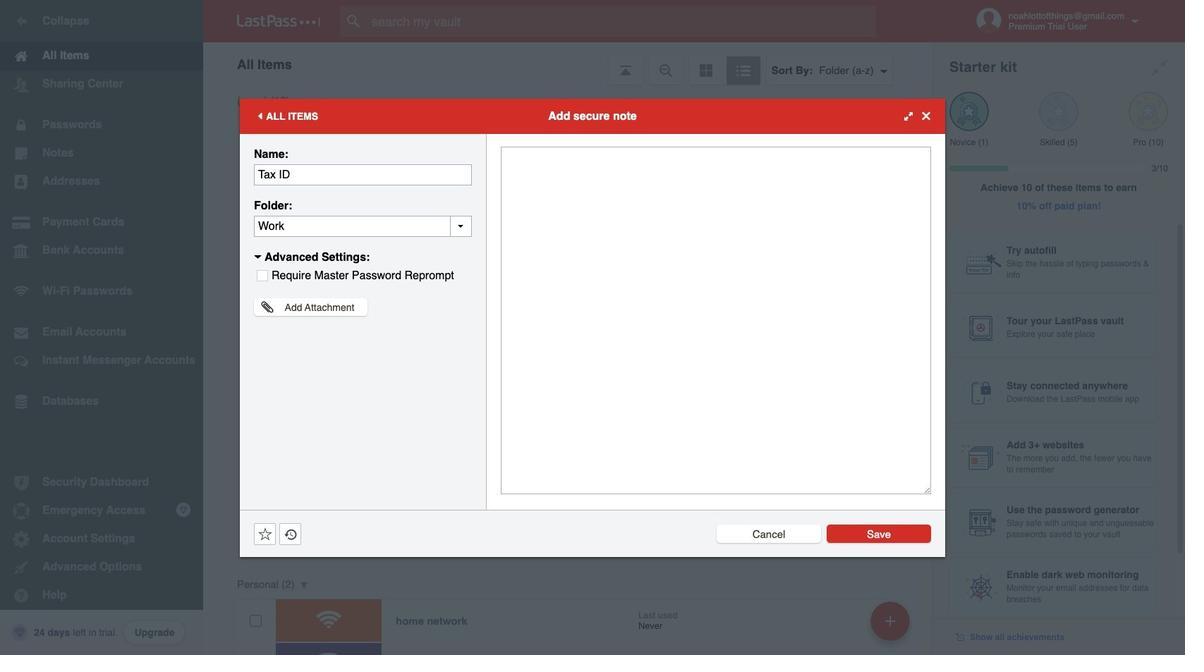 Task type: describe. For each thing, give the bounding box(es) containing it.
search my vault text field
[[340, 6, 904, 37]]

new item image
[[886, 617, 896, 626]]

main navigation navigation
[[0, 0, 203, 656]]

Search search field
[[340, 6, 904, 37]]



Task type: locate. For each thing, give the bounding box(es) containing it.
lastpass image
[[237, 15, 320, 28]]

None text field
[[254, 164, 472, 185]]

dialog
[[240, 98, 946, 557]]

new item navigation
[[866, 598, 919, 656]]

None text field
[[501, 146, 932, 494], [254, 216, 472, 237], [501, 146, 932, 494], [254, 216, 472, 237]]

vault options navigation
[[203, 42, 933, 85]]



Task type: vqa. For each thing, say whether or not it's contained in the screenshot.
LastPass Image
yes



